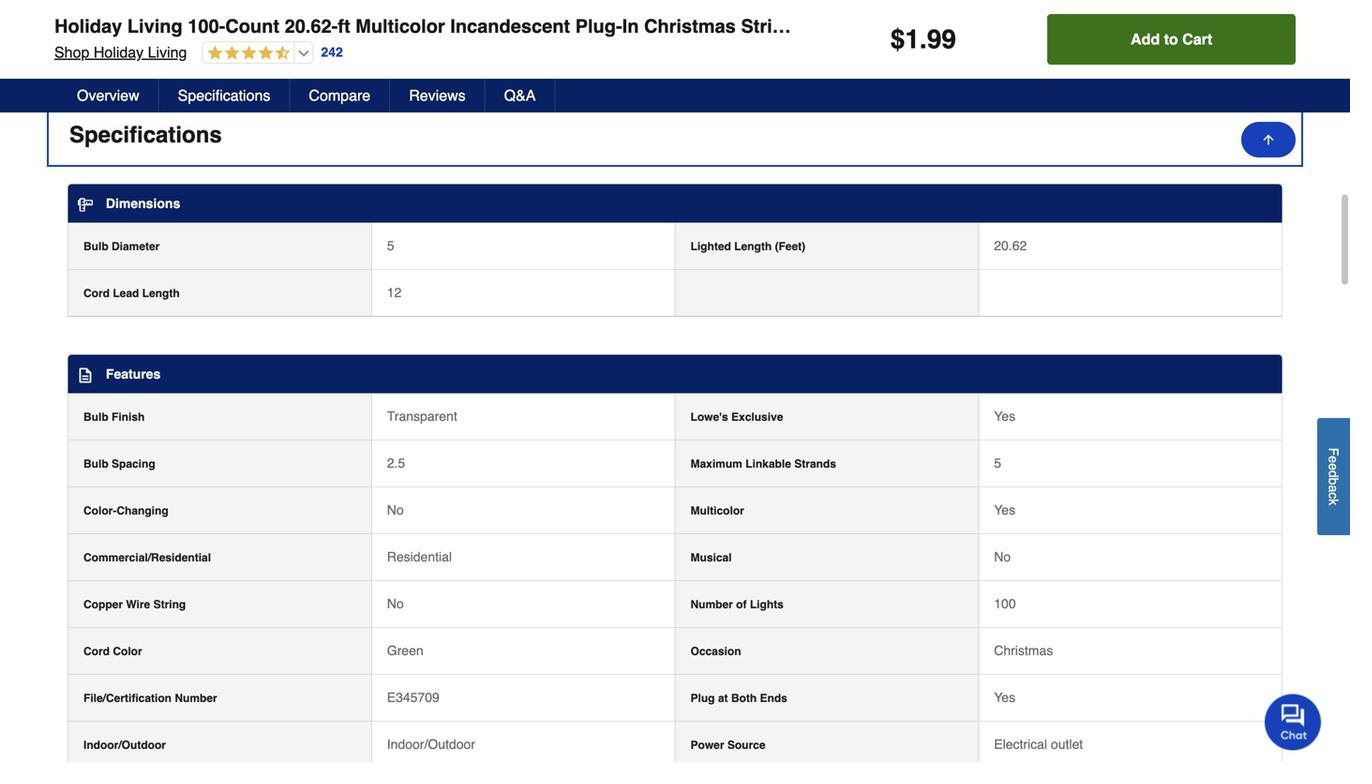 Task type: vqa. For each thing, say whether or not it's contained in the screenshot.
This
no



Task type: locate. For each thing, give the bounding box(es) containing it.
no up 100
[[994, 550, 1011, 565]]

length left (feet)
[[734, 240, 772, 253]]

electrical outlet
[[994, 737, 1083, 752]]

0 vertical spatial no
[[387, 503, 404, 518]]

2 vertical spatial no
[[387, 596, 404, 611]]

holiday
[[54, 15, 122, 37], [94, 44, 144, 61]]

1 left the 99
[[905, 24, 920, 54]]

20.62-
[[285, 15, 338, 37]]

1 vertical spatial lights
[[750, 598, 784, 611]]

length right "lead"
[[142, 287, 180, 300]]

1 vertical spatial 5
[[994, 456, 1001, 471]]

1 vertical spatial cord
[[83, 645, 110, 658]]

1 horizontal spatial christmas
[[994, 643, 1053, 658]]

file/certification number
[[83, 692, 217, 705]]

living down outdoor
[[148, 44, 187, 61]]

christmas down 100
[[994, 643, 1053, 658]]

specifications
[[178, 87, 270, 104], [69, 122, 222, 148]]

living
[[127, 15, 183, 37], [148, 44, 187, 61]]

20.62
[[994, 238, 1027, 253]]

multicolor down maximum
[[691, 505, 744, 518]]

no down 2.5
[[387, 503, 404, 518]]

source
[[727, 739, 766, 752]]

shop holiday living
[[54, 44, 187, 61]]

1 vertical spatial christmas
[[994, 643, 1053, 658]]

finish
[[112, 411, 145, 424]]

transparent
[[387, 409, 457, 424]]

0 horizontal spatial to
[[213, 37, 224, 52]]

lighted length (feet)
[[691, 240, 806, 253]]

outdoor
[[151, 19, 195, 34]]

0 horizontal spatial indoor/outdoor
[[83, 739, 166, 752]]

2 yes from the top
[[994, 503, 1016, 518]]

1 vertical spatial outlet
[[1051, 737, 1083, 752]]

12
[[387, 285, 402, 300]]

1 vertical spatial bulb
[[83, 411, 108, 424]]

bulb left finish
[[83, 411, 108, 424]]

number down musical
[[691, 598, 733, 611]]

1 right per
[[375, 37, 382, 52]]

cord left the color
[[83, 645, 110, 658]]

1 horizontal spatial number
[[691, 598, 733, 611]]

1 vertical spatial specifications
[[69, 122, 222, 148]]

shop
[[54, 44, 89, 61]]

multicolor up convenience
[[356, 15, 445, 37]]

for
[[269, 55, 284, 70]]

0 vertical spatial length
[[734, 240, 772, 253]]

yes for no
[[994, 503, 1016, 518]]

0 horizontal spatial of
[[262, 37, 273, 52]]

to right add
[[1164, 30, 1178, 48]]

f
[[1326, 448, 1341, 456]]

1 horizontal spatial string
[[741, 15, 795, 37]]

0 vertical spatial outlet
[[441, 37, 473, 52]]

0 vertical spatial bulb
[[83, 240, 108, 253]]

3 yes from the top
[[994, 690, 1016, 705]]

0 horizontal spatial 1
[[375, 37, 382, 52]]

connected
[[130, 37, 191, 52]]

$
[[891, 24, 905, 54]]

per
[[352, 37, 371, 52]]

1 yes from the top
[[994, 409, 1016, 424]]

1 cord from the top
[[83, 287, 110, 300]]

0 vertical spatial of
[[262, 37, 273, 52]]

to inside button
[[1164, 30, 1178, 48]]

1 vertical spatial and
[[208, 55, 230, 70]]

holiday living 100-count 20.62-ft multicolor incandescent plug-in christmas string lights
[[54, 15, 857, 37]]

1 horizontal spatial of
[[736, 598, 747, 611]]

residential
[[387, 550, 452, 565]]

.
[[920, 24, 927, 54]]

and down up
[[208, 55, 230, 70]]

exclusive
[[731, 411, 783, 424]]

chat invite button image
[[1265, 693, 1322, 751]]

a
[[1326, 485, 1341, 492]]

1 bulb from the top
[[83, 240, 108, 253]]

2 vertical spatial bulb
[[83, 458, 108, 471]]

outlet inside indoor and outdoor use can be connected up to 5sets of same model per 1 electrical outlet includes spare bulbs and fuses for ultimate convenience
[[441, 37, 473, 52]]

1
[[905, 24, 920, 54], [375, 37, 382, 52]]

0 horizontal spatial 5
[[387, 238, 394, 253]]

in
[[622, 15, 639, 37]]

0 vertical spatial string
[[741, 15, 795, 37]]

0 vertical spatial christmas
[[644, 15, 736, 37]]

0 horizontal spatial string
[[153, 598, 186, 611]]

specifications button
[[159, 79, 290, 113], [49, 106, 1301, 165]]

number
[[691, 598, 733, 611], [175, 692, 217, 705]]

and up be
[[125, 19, 147, 34]]

includes
[[84, 55, 133, 70]]

e up the d
[[1326, 456, 1341, 463]]

yes for transparent
[[994, 409, 1016, 424]]

holiday up shop
[[54, 15, 122, 37]]

0 horizontal spatial length
[[142, 287, 180, 300]]

e345709
[[387, 690, 440, 705]]

file/certification
[[83, 692, 172, 705]]

yes
[[994, 409, 1016, 424], [994, 503, 1016, 518], [994, 690, 1016, 705]]

of up for
[[262, 37, 273, 52]]

to right up
[[213, 37, 224, 52]]

no
[[387, 503, 404, 518], [994, 550, 1011, 565], [387, 596, 404, 611]]

ultimate
[[288, 55, 334, 70]]

0 horizontal spatial and
[[125, 19, 147, 34]]

christmas right "in"
[[644, 15, 736, 37]]

2 cord from the top
[[83, 645, 110, 658]]

up
[[195, 37, 209, 52]]

e up the b at the bottom of page
[[1326, 463, 1341, 470]]

chevron up image
[[1262, 126, 1281, 145]]

christmas
[[644, 15, 736, 37], [994, 643, 1053, 658]]

electrical
[[386, 37, 438, 52]]

1 vertical spatial yes
[[994, 503, 1016, 518]]

0 vertical spatial and
[[125, 19, 147, 34]]

outlet right electrical
[[441, 37, 473, 52]]

of
[[262, 37, 273, 52], [736, 598, 747, 611]]

cord
[[83, 287, 110, 300], [83, 645, 110, 658]]

indoor/outdoor down file/certification
[[83, 739, 166, 752]]

0 horizontal spatial outlet
[[441, 37, 473, 52]]

string
[[741, 15, 795, 37], [153, 598, 186, 611]]

musical
[[691, 551, 732, 565]]

of inside indoor and outdoor use can be connected up to 5sets of same model per 1 electrical outlet includes spare bulbs and fuses for ultimate convenience
[[262, 37, 273, 52]]

1 horizontal spatial 1
[[905, 24, 920, 54]]

$ 1 . 99
[[891, 24, 956, 54]]

1 horizontal spatial 5
[[994, 456, 1001, 471]]

d
[[1326, 470, 1341, 478]]

0 vertical spatial specifications
[[178, 87, 270, 104]]

cord color
[[83, 645, 142, 658]]

bulb left diameter
[[83, 240, 108, 253]]

5
[[387, 238, 394, 253], [994, 456, 1001, 471]]

indoor/outdoor down "e345709" at left bottom
[[387, 737, 475, 752]]

2 bulb from the top
[[83, 411, 108, 424]]

0 vertical spatial yes
[[994, 409, 1016, 424]]

1 horizontal spatial to
[[1164, 30, 1178, 48]]

5sets
[[227, 37, 259, 52]]

bulb left spacing
[[83, 458, 108, 471]]

q&a
[[504, 87, 536, 104]]

2 e from the top
[[1326, 463, 1341, 470]]

outlet right the electrical at the bottom right
[[1051, 737, 1083, 752]]

bulb
[[83, 240, 108, 253], [83, 411, 108, 424], [83, 458, 108, 471]]

1 vertical spatial string
[[153, 598, 186, 611]]

no for yes
[[387, 503, 404, 518]]

specifications down fuses
[[178, 87, 270, 104]]

to
[[1164, 30, 1178, 48], [213, 37, 224, 52]]

1 horizontal spatial multicolor
[[691, 505, 744, 518]]

indoor/outdoor
[[387, 737, 475, 752], [83, 739, 166, 752]]

1 horizontal spatial lights
[[800, 15, 857, 37]]

holiday down the indoor on the left
[[94, 44, 144, 61]]

2.5
[[387, 456, 405, 471]]

100
[[994, 596, 1016, 611]]

indoor
[[84, 19, 122, 34]]

1 vertical spatial number
[[175, 692, 217, 705]]

living up spare
[[127, 15, 183, 37]]

no up the green
[[387, 596, 404, 611]]

number right file/certification
[[175, 692, 217, 705]]

0 horizontal spatial christmas
[[644, 15, 736, 37]]

0 vertical spatial number
[[691, 598, 733, 611]]

of up occasion
[[736, 598, 747, 611]]

multicolor
[[356, 15, 445, 37], [691, 505, 744, 518]]

specifications down overview button at the left top of the page
[[69, 122, 222, 148]]

lights
[[800, 15, 857, 37], [750, 598, 784, 611]]

2 vertical spatial yes
[[994, 690, 1016, 705]]

bulb for features
[[83, 411, 108, 424]]

dimensions
[[106, 196, 180, 211]]

0 horizontal spatial lights
[[750, 598, 784, 611]]

0 vertical spatial cord
[[83, 287, 110, 300]]

e
[[1326, 456, 1341, 463], [1326, 463, 1341, 470]]

q&a button
[[485, 79, 556, 113]]

0 vertical spatial multicolor
[[356, 15, 445, 37]]

cord left "lead"
[[83, 287, 110, 300]]



Task type: describe. For each thing, give the bounding box(es) containing it.
1 e from the top
[[1326, 456, 1341, 463]]

power
[[691, 739, 724, 752]]

copper wire string
[[83, 598, 186, 611]]

4.5 stars image
[[203, 45, 290, 62]]

can
[[84, 37, 108, 52]]

maximum linkable strands
[[691, 458, 836, 471]]

plug at both ends
[[691, 692, 787, 705]]

power source
[[691, 739, 766, 752]]

notes image
[[78, 368, 93, 383]]

1 vertical spatial multicolor
[[691, 505, 744, 518]]

fuses
[[234, 55, 265, 70]]

99
[[927, 24, 956, 54]]

lead
[[113, 287, 139, 300]]

c
[[1326, 492, 1341, 499]]

3 bulb from the top
[[83, 458, 108, 471]]

bulb finish
[[83, 411, 145, 424]]

arrow up image
[[1261, 132, 1276, 147]]

lighted
[[691, 240, 731, 253]]

1 vertical spatial holiday
[[94, 44, 144, 61]]

plug-
[[575, 15, 622, 37]]

add
[[1131, 30, 1160, 48]]

strands
[[794, 458, 836, 471]]

reviews button
[[390, 79, 485, 113]]

maximum
[[691, 458, 742, 471]]

0 vertical spatial lights
[[800, 15, 857, 37]]

count
[[225, 15, 279, 37]]

cart
[[1183, 30, 1213, 48]]

spare
[[137, 55, 170, 70]]

bulb diameter
[[83, 240, 160, 253]]

to inside indoor and outdoor use can be connected up to 5sets of same model per 1 electrical outlet includes spare bulbs and fuses for ultimate convenience
[[213, 37, 224, 52]]

yes for e345709
[[994, 690, 1016, 705]]

1 inside indoor and outdoor use can be connected up to 5sets of same model per 1 electrical outlet includes spare bulbs and fuses for ultimate convenience
[[375, 37, 382, 52]]

compare
[[309, 87, 371, 104]]

commercial/residential
[[83, 551, 211, 565]]

green
[[387, 643, 424, 658]]

1 horizontal spatial length
[[734, 240, 772, 253]]

ft
[[338, 15, 350, 37]]

spacing
[[112, 458, 155, 471]]

bulb for dimensions
[[83, 240, 108, 253]]

lowe's
[[691, 411, 728, 424]]

incandescent
[[450, 15, 570, 37]]

same
[[277, 37, 309, 52]]

dimensions image
[[78, 197, 93, 212]]

0 vertical spatial living
[[127, 15, 183, 37]]

242
[[321, 45, 343, 60]]

bulb spacing
[[83, 458, 155, 471]]

cord for green
[[83, 645, 110, 658]]

no for 100
[[387, 596, 404, 611]]

diameter
[[112, 240, 160, 253]]

wire
[[126, 598, 150, 611]]

ends
[[760, 692, 787, 705]]

plug
[[691, 692, 715, 705]]

copper
[[83, 598, 123, 611]]

both
[[731, 692, 757, 705]]

be
[[112, 37, 127, 52]]

color-
[[83, 505, 117, 518]]

cord lead length
[[83, 287, 180, 300]]

100-
[[188, 15, 225, 37]]

(feet)
[[775, 240, 806, 253]]

1 vertical spatial living
[[148, 44, 187, 61]]

model
[[313, 37, 349, 52]]

1 horizontal spatial indoor/outdoor
[[387, 737, 475, 752]]

add to cart button
[[1048, 14, 1296, 65]]

electrical
[[994, 737, 1047, 752]]

changing
[[117, 505, 168, 518]]

0 horizontal spatial multicolor
[[356, 15, 445, 37]]

use
[[199, 19, 220, 34]]

1 horizontal spatial and
[[208, 55, 230, 70]]

color-changing
[[83, 505, 168, 518]]

color
[[113, 645, 142, 658]]

f e e d b a c k button
[[1317, 418, 1350, 535]]

number of lights
[[691, 598, 784, 611]]

f e e d b a c k
[[1326, 448, 1341, 505]]

at
[[718, 692, 728, 705]]

add to cart
[[1131, 30, 1213, 48]]

0 vertical spatial holiday
[[54, 15, 122, 37]]

bulbs
[[173, 55, 205, 70]]

1 vertical spatial no
[[994, 550, 1011, 565]]

cord for 12
[[83, 287, 110, 300]]

linkable
[[746, 458, 791, 471]]

b
[[1326, 478, 1341, 485]]

features
[[106, 367, 161, 382]]

1 vertical spatial length
[[142, 287, 180, 300]]

convenience
[[338, 55, 411, 70]]

indoor and outdoor use can be connected up to 5sets of same model per 1 electrical outlet includes spare bulbs and fuses for ultimate convenience
[[84, 19, 473, 70]]

occasion
[[691, 645, 741, 658]]

0 horizontal spatial number
[[175, 692, 217, 705]]

1 horizontal spatial outlet
[[1051, 737, 1083, 752]]

0 vertical spatial 5
[[387, 238, 394, 253]]

lowe's exclusive
[[691, 411, 783, 424]]

overview button
[[58, 79, 159, 113]]

1 vertical spatial of
[[736, 598, 747, 611]]

compare button
[[290, 79, 390, 113]]



